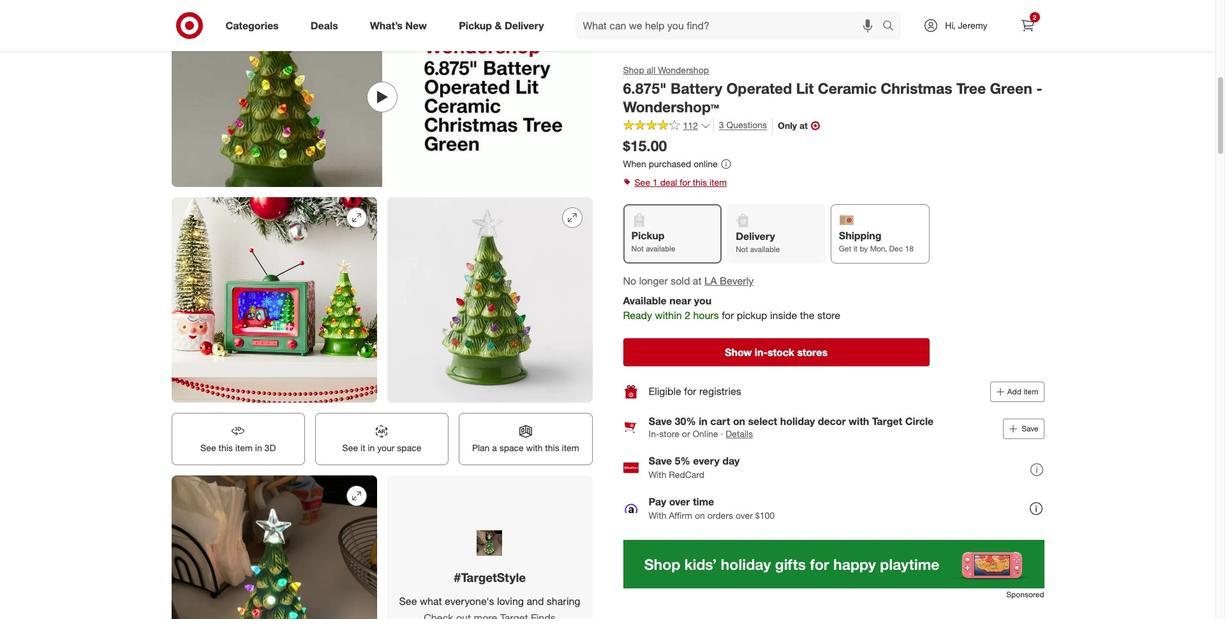 Task type: describe. For each thing, give the bounding box(es) containing it.
operated
[[727, 79, 792, 97]]

0 vertical spatial 2
[[1033, 13, 1037, 21]]

0 vertical spatial for
[[680, 177, 691, 188]]

only at
[[778, 120, 808, 131]]

holiday
[[781, 415, 816, 428]]

∙
[[721, 428, 724, 439]]

store inside available near you ready within 2 hours for pickup inside the store
[[818, 309, 841, 322]]

online
[[693, 428, 719, 439]]

available for pickup
[[646, 244, 676, 253]]

details
[[726, 428, 753, 439]]

item inside see 1 deal for this item link
[[710, 177, 727, 188]]

it inside button
[[361, 443, 366, 453]]

wondershop™
[[623, 98, 720, 115]]

see what everyone's loving and sharing
[[399, 595, 581, 607]]

0 horizontal spatial at
[[693, 275, 702, 287]]

0 vertical spatial over
[[669, 496, 690, 508]]

add
[[1008, 387, 1022, 396]]

what's new
[[370, 19, 427, 32]]

sold
[[671, 275, 690, 287]]

see for see it in your space
[[343, 443, 358, 453]]

longer
[[639, 275, 668, 287]]

2 vertical spatial for
[[685, 385, 697, 398]]

inside
[[771, 309, 798, 322]]

sharing
[[547, 595, 581, 607]]

2 inside available near you ready within 2 hours for pickup inside the store
[[685, 309, 691, 322]]

available
[[623, 294, 667, 307]]

5%
[[675, 455, 691, 468]]

day
[[723, 455, 740, 468]]

what's
[[370, 19, 403, 32]]

affirm
[[669, 510, 693, 521]]

beverly
[[720, 275, 754, 287]]

sponsored
[[1007, 590, 1045, 599]]

shop
[[623, 64, 645, 75]]

what's new link
[[359, 11, 443, 40]]

6.875&#34; battery operated lit ceramic christmas tree green - wondershop&#8482;, 3 of 7 image
[[171, 197, 377, 403]]

online
[[694, 158, 718, 169]]

with inside pay over time with affirm on orders over $100
[[649, 510, 667, 521]]

112
[[683, 120, 698, 131]]

shipping
[[839, 229, 882, 242]]

item inside add item "button"
[[1024, 387, 1039, 396]]

decor
[[818, 415, 846, 428]]

see this item in 3d button
[[171, 413, 305, 465]]

show in-stock stores
[[725, 346, 828, 359]]

lit
[[797, 79, 814, 97]]

photo from jg, 5 of 7 image
[[171, 476, 377, 619]]

christmas
[[881, 79, 953, 97]]

advertisement region
[[623, 540, 1045, 589]]

all
[[647, 64, 656, 75]]

plan
[[472, 443, 490, 453]]

in for save
[[699, 415, 708, 428]]

2 link
[[1014, 11, 1042, 40]]

stores
[[798, 346, 828, 359]]

not for pickup
[[632, 244, 644, 253]]

0 horizontal spatial delivery
[[505, 19, 544, 32]]

cart
[[711, 415, 731, 428]]

get
[[839, 244, 852, 253]]

stock
[[768, 346, 795, 359]]

every
[[694, 455, 720, 468]]

shipping get it by mon, dec 18
[[839, 229, 914, 253]]

pickup for &
[[459, 19, 492, 32]]

112 link
[[623, 118, 711, 134]]

save button
[[1004, 419, 1045, 439]]

on inside pay over time with affirm on orders over $100
[[695, 510, 705, 521]]

pickup & delivery link
[[448, 11, 560, 40]]

see this item in 3d
[[201, 443, 276, 453]]

jeremy
[[959, 20, 988, 31]]

delivery inside delivery not available
[[736, 230, 776, 243]]

pickup for not
[[632, 229, 665, 242]]

see for see what everyone's loving and sharing
[[399, 595, 417, 607]]

plan a space with this item
[[472, 443, 580, 453]]

this inside 'see this item in 3d' button
[[219, 443, 233, 453]]

what
[[420, 595, 442, 607]]

near
[[670, 294, 692, 307]]

by
[[860, 244, 868, 253]]

categories link
[[215, 11, 295, 40]]

search button
[[877, 11, 908, 42]]

see 1 deal for this item link
[[623, 174, 1045, 192]]

tree
[[957, 79, 986, 97]]

-
[[1037, 79, 1043, 97]]

1 vertical spatial over
[[736, 510, 753, 521]]

pickup
[[737, 309, 768, 322]]

save 5% every day with redcard
[[649, 455, 740, 480]]

eligible
[[649, 385, 682, 398]]

mon,
[[871, 244, 888, 253]]

categories
[[226, 19, 279, 32]]

ceramic
[[818, 79, 877, 97]]

0 horizontal spatial in
[[255, 443, 262, 453]]

questions
[[727, 120, 767, 131]]

pickup not available
[[632, 229, 676, 253]]

shop all wondershop 6.875" battery operated lit ceramic christmas tree green - wondershop™
[[623, 64, 1043, 115]]

and
[[527, 595, 544, 607]]

18
[[906, 244, 914, 253]]



Task type: vqa. For each thing, say whether or not it's contained in the screenshot.
1st 12 days left button from the right THE DAYS
no



Task type: locate. For each thing, give the bounding box(es) containing it.
at left la
[[693, 275, 702, 287]]

1 vertical spatial with
[[649, 510, 667, 521]]

$15.00
[[623, 137, 667, 155]]

save down the add item
[[1022, 424, 1039, 433]]

plan a space with this item button
[[459, 413, 593, 465]]

1 vertical spatial at
[[693, 275, 702, 287]]

orders
[[708, 510, 734, 521]]

with inside button
[[526, 443, 543, 453]]

space right a
[[500, 443, 524, 453]]

available up beverly
[[751, 245, 780, 254]]

no
[[623, 275, 637, 287]]

this inside plan a space with this item button
[[545, 443, 560, 453]]

0 horizontal spatial this
[[219, 443, 233, 453]]

item inside plan a space with this item button
[[562, 443, 580, 453]]

show
[[725, 346, 752, 359]]

1 vertical spatial for
[[722, 309, 734, 322]]

the
[[800, 309, 815, 322]]

see
[[635, 177, 651, 188], [201, 443, 216, 453], [343, 443, 358, 453], [399, 595, 417, 607]]

1 space from the left
[[397, 443, 422, 453]]

2 down near
[[685, 309, 691, 322]]

over up affirm in the right bottom of the page
[[669, 496, 690, 508]]

this
[[693, 177, 707, 188], [219, 443, 233, 453], [545, 443, 560, 453]]

1 horizontal spatial over
[[736, 510, 753, 521]]

in up online
[[699, 415, 708, 428]]

for inside available near you ready within 2 hours for pickup inside the store
[[722, 309, 734, 322]]

&
[[495, 19, 502, 32]]

1 vertical spatial with
[[526, 443, 543, 453]]

0 vertical spatial it
[[854, 244, 858, 253]]

space inside button
[[500, 443, 524, 453]]

1 vertical spatial store
[[660, 428, 680, 439]]

select
[[749, 415, 778, 428]]

la
[[705, 275, 717, 287]]

0 horizontal spatial store
[[660, 428, 680, 439]]

not inside delivery not available
[[736, 245, 749, 254]]

0 vertical spatial store
[[818, 309, 841, 322]]

0 horizontal spatial not
[[632, 244, 644, 253]]

available up longer
[[646, 244, 676, 253]]

hi,
[[946, 20, 956, 31]]

0 vertical spatial with
[[849, 415, 870, 428]]

add item
[[1008, 387, 1039, 396]]

0 horizontal spatial space
[[397, 443, 422, 453]]

see for see this item in 3d
[[201, 443, 216, 453]]

save
[[649, 415, 672, 428], [1022, 424, 1039, 433], [649, 455, 672, 468]]

this for see 1 deal for this item
[[693, 177, 707, 188]]

it left by
[[854, 244, 858, 253]]

pickup left &
[[459, 19, 492, 32]]

space inside button
[[397, 443, 422, 453]]

this for plan a space with this item
[[545, 443, 560, 453]]

0 vertical spatial delivery
[[505, 19, 544, 32]]

store
[[818, 309, 841, 322], [660, 428, 680, 439]]

time
[[693, 496, 715, 508]]

2 right jeremy
[[1033, 13, 1037, 21]]

store inside save 30% in cart on select holiday decor with target circle in-store or online ∙ details
[[660, 428, 680, 439]]

on up 'details'
[[733, 415, 746, 428]]

on down time
[[695, 510, 705, 521]]

0 horizontal spatial on
[[695, 510, 705, 521]]

1 horizontal spatial space
[[500, 443, 524, 453]]

1 horizontal spatial on
[[733, 415, 746, 428]]

on inside save 30% in cart on select holiday decor with target circle in-store or online ∙ details
[[733, 415, 746, 428]]

0 vertical spatial with
[[649, 470, 667, 480]]

delivery
[[505, 19, 544, 32], [736, 230, 776, 243]]

with down pay
[[649, 510, 667, 521]]

with right a
[[526, 443, 543, 453]]

3 questions
[[719, 120, 767, 131]]

in for see
[[368, 443, 375, 453]]

new
[[406, 19, 427, 32]]

1 horizontal spatial store
[[818, 309, 841, 322]]

delivery not available
[[736, 230, 780, 254]]

battery
[[671, 79, 723, 97]]

0 vertical spatial at
[[800, 120, 808, 131]]

eligible for registries
[[649, 385, 742, 398]]

available for delivery
[[751, 245, 780, 254]]

delivery up beverly
[[736, 230, 776, 243]]

save for save 5% every day
[[649, 455, 672, 468]]

item inside 'see this item in 3d' button
[[235, 443, 253, 453]]

30%
[[675, 415, 696, 428]]

$100
[[756, 510, 775, 521]]

over left $100
[[736, 510, 753, 521]]

deal
[[661, 177, 678, 188]]

for right the hours
[[722, 309, 734, 322]]

space right your
[[397, 443, 422, 453]]

see left 3d
[[201, 443, 216, 453]]

1 horizontal spatial with
[[849, 415, 870, 428]]

pickup
[[459, 19, 492, 32], [632, 229, 665, 242]]

dec
[[890, 244, 904, 253]]

for right deal
[[680, 177, 691, 188]]

6.875&#34; battery operated lit ceramic christmas tree green - wondershop&#8482;, 4 of 7 image
[[387, 197, 593, 403]]

6.875"
[[623, 79, 667, 97]]

available inside delivery not available
[[751, 245, 780, 254]]

within
[[655, 309, 682, 322]]

you
[[695, 294, 712, 307]]

this left 3d
[[219, 443, 233, 453]]

a
[[492, 443, 497, 453]]

2 horizontal spatial this
[[693, 177, 707, 188]]

for right eligible
[[685, 385, 697, 398]]

1 horizontal spatial not
[[736, 245, 749, 254]]

with up pay
[[649, 470, 667, 480]]

for
[[680, 177, 691, 188], [722, 309, 734, 322], [685, 385, 697, 398]]

pickup inside pickup not available
[[632, 229, 665, 242]]

item
[[710, 177, 727, 188], [1024, 387, 1039, 396], [235, 443, 253, 453], [562, 443, 580, 453]]

not up beverly
[[736, 245, 749, 254]]

no longer sold at la beverly
[[623, 275, 754, 287]]

this down online
[[693, 177, 707, 188]]

save 30% in cart on select holiday decor with target circle in-store or online ∙ details
[[649, 415, 934, 439]]

not for delivery
[[736, 245, 749, 254]]

available
[[646, 244, 676, 253], [751, 245, 780, 254]]

it left your
[[361, 443, 366, 453]]

save up in-
[[649, 415, 672, 428]]

1 vertical spatial 2
[[685, 309, 691, 322]]

1 horizontal spatial this
[[545, 443, 560, 453]]

in-
[[755, 346, 768, 359]]

0 horizontal spatial over
[[669, 496, 690, 508]]

this right a
[[545, 443, 560, 453]]

1 horizontal spatial at
[[800, 120, 808, 131]]

green
[[991, 79, 1033, 97]]

add item button
[[991, 382, 1045, 402]]

in inside save 30% in cart on select holiday decor with target circle in-store or online ∙ details
[[699, 415, 708, 428]]

0 vertical spatial on
[[733, 415, 746, 428]]

this inside see 1 deal for this item link
[[693, 177, 707, 188]]

in-
[[649, 428, 660, 439]]

see left your
[[343, 443, 358, 453]]

when purchased online
[[623, 158, 718, 169]]

save inside button
[[1022, 424, 1039, 433]]

0 horizontal spatial 2
[[685, 309, 691, 322]]

save for save 30% in cart on select holiday decor with target circle
[[649, 415, 672, 428]]

6.875&#34; battery operated lit ceramic christmas tree green - wondershop&#8482;, 2 of 7, play video image
[[171, 6, 593, 187]]

2
[[1033, 13, 1037, 21], [685, 309, 691, 322]]

with
[[649, 470, 667, 480], [649, 510, 667, 521]]

3
[[719, 120, 724, 131]]

store right the
[[818, 309, 841, 322]]

with inside save 5% every day with redcard
[[649, 470, 667, 480]]

1 vertical spatial it
[[361, 443, 366, 453]]

see it in your space
[[343, 443, 422, 453]]

1 vertical spatial on
[[695, 510, 705, 521]]

1 horizontal spatial in
[[368, 443, 375, 453]]

not up no
[[632, 244, 644, 253]]

in left your
[[368, 443, 375, 453]]

0 vertical spatial pickup
[[459, 19, 492, 32]]

it inside shipping get it by mon, dec 18
[[854, 244, 858, 253]]

details button
[[726, 428, 753, 440]]

1 vertical spatial delivery
[[736, 230, 776, 243]]

when
[[623, 158, 647, 169]]

pickup inside 'pickup & delivery' link
[[459, 19, 492, 32]]

see left 1 at the right of the page
[[635, 177, 651, 188]]

pay
[[649, 496, 667, 508]]

with inside save 30% in cart on select holiday decor with target circle in-store or online ∙ details
[[849, 415, 870, 428]]

1 vertical spatial pickup
[[632, 229, 665, 242]]

0 horizontal spatial with
[[526, 443, 543, 453]]

delivery right &
[[505, 19, 544, 32]]

registries
[[700, 385, 742, 398]]

1 horizontal spatial delivery
[[736, 230, 776, 243]]

loving
[[497, 595, 524, 607]]

0 horizontal spatial available
[[646, 244, 676, 253]]

save left 5%
[[649, 455, 672, 468]]

1 horizontal spatial available
[[751, 245, 780, 254]]

hi, jeremy
[[946, 20, 988, 31]]

2 horizontal spatial in
[[699, 415, 708, 428]]

pickup up longer
[[632, 229, 665, 242]]

see for see 1 deal for this item
[[635, 177, 651, 188]]

not inside pickup not available
[[632, 244, 644, 253]]

What can we help you find? suggestions appear below search field
[[576, 11, 886, 40]]

or
[[682, 428, 691, 439]]

ready
[[623, 309, 653, 322]]

save inside save 5% every day with redcard
[[649, 455, 672, 468]]

0 horizontal spatial pickup
[[459, 19, 492, 32]]

2 space from the left
[[500, 443, 524, 453]]

available inside pickup not available
[[646, 244, 676, 253]]

not
[[632, 244, 644, 253], [736, 245, 749, 254]]

3d
[[265, 443, 276, 453]]

at right only
[[800, 120, 808, 131]]

circle
[[906, 415, 934, 428]]

1 with from the top
[[649, 470, 667, 480]]

0 horizontal spatial it
[[361, 443, 366, 453]]

2 with from the top
[[649, 510, 667, 521]]

on
[[733, 415, 746, 428], [695, 510, 705, 521]]

la beverly button
[[705, 274, 754, 289]]

only
[[778, 120, 797, 131]]

with right decor
[[849, 415, 870, 428]]

wondershop
[[658, 64, 709, 75]]

1 horizontal spatial 2
[[1033, 13, 1037, 21]]

available near you ready within 2 hours for pickup inside the store
[[623, 294, 841, 322]]

pay over time with affirm on orders over $100
[[649, 496, 775, 521]]

1 horizontal spatial it
[[854, 244, 858, 253]]

see left what
[[399, 595, 417, 607]]

save inside save 30% in cart on select holiday decor with target circle in-store or online ∙ details
[[649, 415, 672, 428]]

in left 3d
[[255, 443, 262, 453]]

purchased
[[649, 158, 692, 169]]

see it in your space button
[[315, 413, 449, 465]]

store left the or
[[660, 428, 680, 439]]

1 horizontal spatial pickup
[[632, 229, 665, 242]]

#targetstyle preview 1 image
[[477, 531, 503, 556]]

show in-stock stores button
[[623, 338, 930, 366]]



